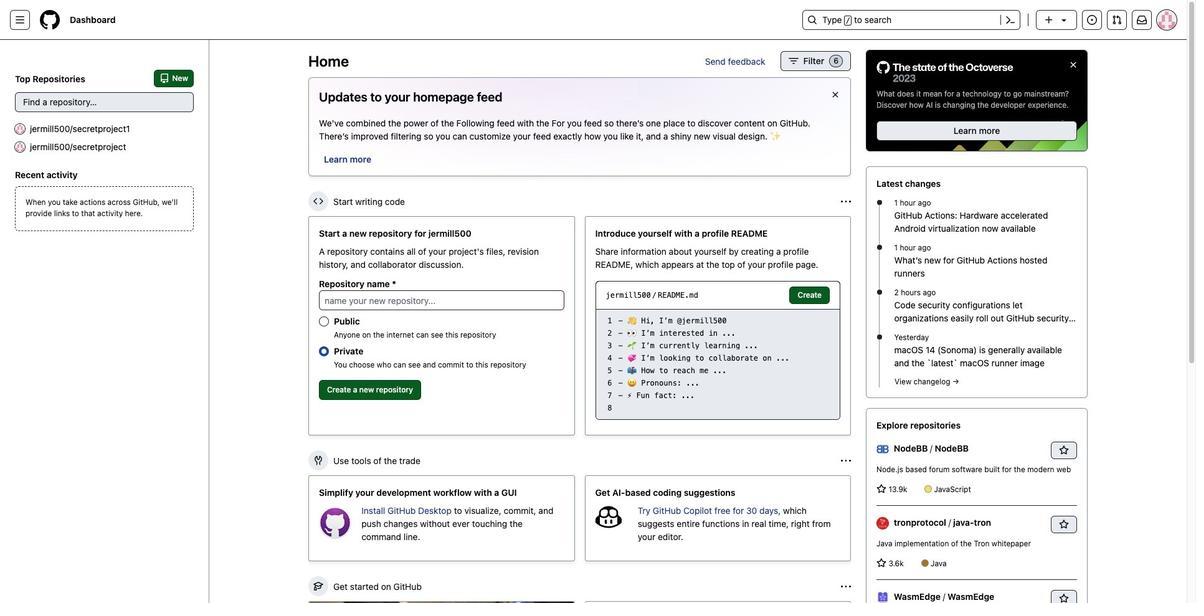 Task type: vqa. For each thing, say whether or not it's contained in the screenshot.
Notifications Icon
yes



Task type: locate. For each thing, give the bounding box(es) containing it.
why am i seeing this? image
[[841, 197, 851, 207], [841, 456, 851, 466], [841, 582, 851, 592]]

star image
[[877, 484, 887, 494]]

github logo image
[[877, 60, 1014, 84]]

homepage image
[[40, 10, 60, 30]]

star this repository image
[[1059, 520, 1069, 530]]

star image
[[877, 558, 887, 568]]

why am i seeing this? image for "try the github flow" element
[[841, 582, 851, 592]]

2 star this repository image from the top
[[1059, 594, 1069, 603]]

0 vertical spatial why am i seeing this? image
[[841, 197, 851, 207]]

1 why am i seeing this? image from the top
[[841, 197, 851, 207]]

try the github flow element
[[585, 601, 851, 603]]

secretproject image
[[15, 142, 25, 152]]

1 star this repository image from the top
[[1059, 446, 1069, 456]]

what is github? element
[[308, 601, 575, 603]]

none radio inside start a new repository element
[[319, 346, 329, 356]]

3 dot fill image from the top
[[875, 287, 885, 297]]

triangle down image
[[1059, 15, 1069, 25]]

Find a repository… text field
[[15, 92, 194, 112]]

1 vertical spatial why am i seeing this? image
[[841, 456, 851, 466]]

3 why am i seeing this? image from the top
[[841, 582, 851, 592]]

star this repository image
[[1059, 446, 1069, 456], [1059, 594, 1069, 603]]

explore repositories navigation
[[866, 408, 1088, 603]]

name your new repository... text field
[[319, 290, 564, 310]]

mortar board image
[[313, 581, 323, 591]]

@nodebb profile image
[[877, 443, 889, 456]]

why am i seeing this? image for get ai-based coding suggestions element
[[841, 456, 851, 466]]

None submit
[[790, 287, 830, 304]]

none submit inside introduce yourself with a profile readme element
[[790, 287, 830, 304]]

None radio
[[319, 317, 329, 327]]

2 why am i seeing this? image from the top
[[841, 456, 851, 466]]

star this repository image for @nodebb profile icon
[[1059, 446, 1069, 456]]

what is github? image
[[309, 602, 574, 603]]

1 dot fill image from the top
[[875, 198, 885, 208]]

None radio
[[319, 346, 329, 356]]

dot fill image
[[875, 198, 885, 208], [875, 242, 885, 252], [875, 287, 885, 297], [875, 332, 885, 342]]

0 vertical spatial star this repository image
[[1059, 446, 1069, 456]]

code image
[[313, 196, 323, 206]]

2 vertical spatial why am i seeing this? image
[[841, 582, 851, 592]]

Top Repositories search field
[[15, 92, 194, 112]]

x image
[[831, 90, 841, 100]]

none radio inside start a new repository element
[[319, 317, 329, 327]]

introduce yourself with a profile readme element
[[585, 216, 851, 436]]

command palette image
[[1006, 15, 1016, 25]]

4 dot fill image from the top
[[875, 332, 885, 342]]

1 vertical spatial star this repository image
[[1059, 594, 1069, 603]]



Task type: describe. For each thing, give the bounding box(es) containing it.
get ai-based coding suggestions element
[[585, 475, 851, 561]]

close image
[[1069, 60, 1079, 70]]

start a new repository element
[[308, 216, 575, 436]]

@wasmedge profile image
[[877, 592, 889, 603]]

secretproject1 image
[[15, 124, 25, 134]]

notifications image
[[1137, 15, 1147, 25]]

github desktop image
[[319, 507, 352, 539]]

issue opened image
[[1087, 15, 1097, 25]]

why am i seeing this? image for introduce yourself with a profile readme element
[[841, 197, 851, 207]]

git pull request image
[[1112, 15, 1122, 25]]

explore element
[[866, 50, 1088, 603]]

filter image
[[789, 56, 799, 66]]

2 dot fill image from the top
[[875, 242, 885, 252]]

plus image
[[1044, 15, 1054, 25]]

star this repository image for @wasmedge profile icon at the right of page
[[1059, 594, 1069, 603]]

tools image
[[313, 456, 323, 466]]

simplify your development workflow with a gui element
[[308, 475, 575, 561]]

@tronprotocol profile image
[[877, 518, 889, 530]]



